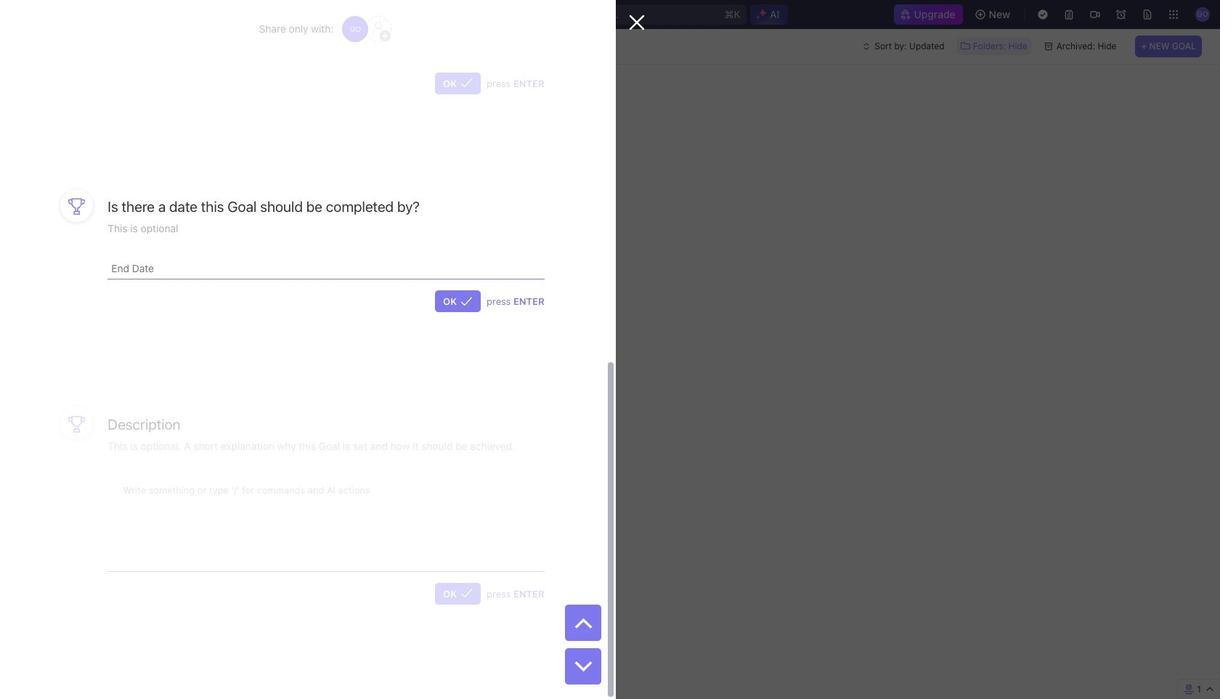 Task type: vqa. For each thing, say whether or not it's contained in the screenshot.
Favorites button
no



Task type: describe. For each thing, give the bounding box(es) containing it.
tree inside sidebar navigation
[[6, 327, 179, 499]]

sidebar navigation
[[0, 29, 185, 700]]

End Date text field
[[111, 258, 515, 279]]



Task type: locate. For each thing, give the bounding box(es) containing it.
dialog
[[0, 0, 645, 700]]

tree
[[6, 327, 179, 499]]



